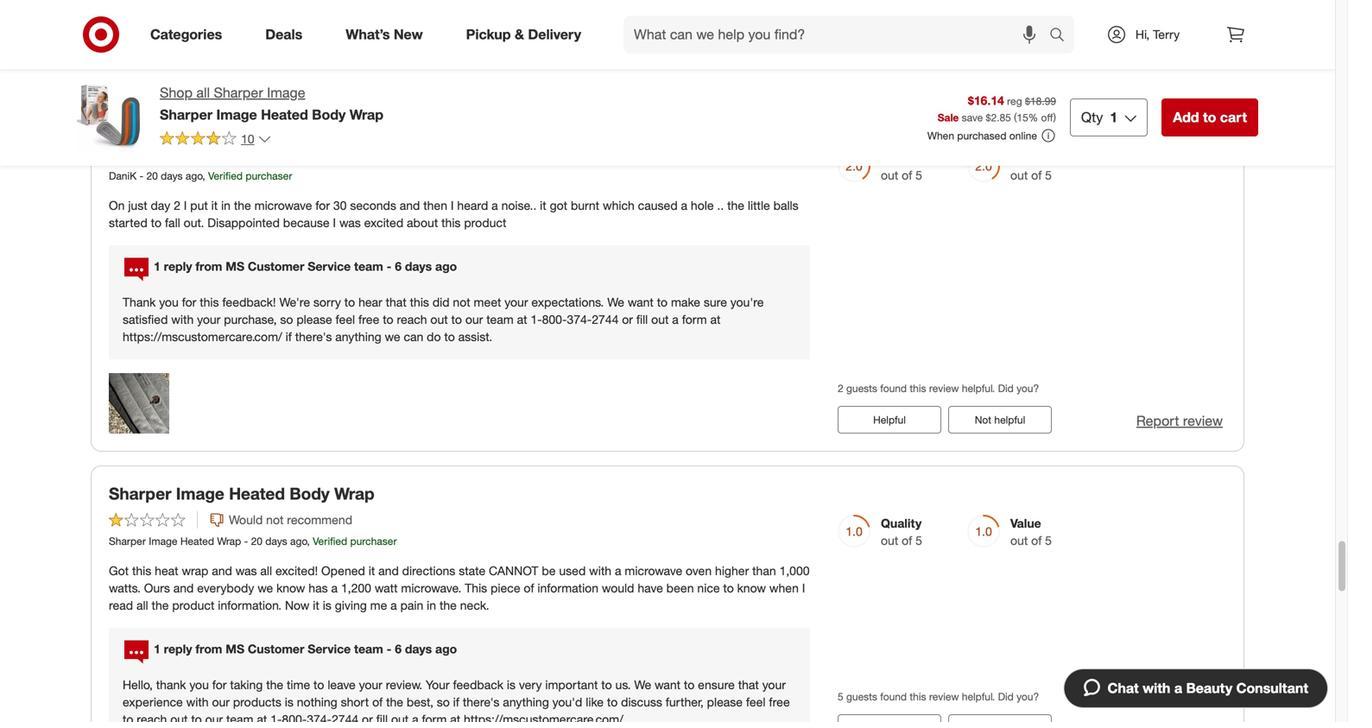 Task type: vqa. For each thing, say whether or not it's contained in the screenshot.
target
no



Task type: locate. For each thing, give the bounding box(es) containing it.
we up discuss
[[635, 677, 652, 693]]

add
[[1173, 109, 1200, 126]]

from for sharper image heated body wrap
[[196, 641, 222, 656]]

0 horizontal spatial if
[[286, 329, 292, 344]]

wrap up recommend
[[334, 484, 375, 504]]

0 vertical spatial is
[[323, 598, 332, 613]]

heated for wrap
[[180, 535, 214, 548]]

purchaser down 10
[[246, 169, 292, 182]]

out.
[[184, 215, 204, 230]]

0 vertical spatial found
[[614, 54, 649, 71]]

0 horizontal spatial reach
[[137, 712, 167, 722]]

0 vertical spatial 1-
[[531, 312, 542, 327]]

0 horizontal spatial product
[[172, 598, 215, 613]]

not right would
[[266, 512, 284, 527]]

hello, thank you for taking the time to leave your review. your feedback is very important to us. we want to ensure that your experience with our products is nothing short of the best, so if there's anything you'd like to discuss further, please feel free to reach out to our team at 1-800-374-2744 or fill out a form at https://mscustomercare.com/.
[[123, 677, 790, 722]]

1 vertical spatial free
[[769, 695, 790, 710]]

2 know from the left
[[738, 581, 766, 596]]

reply up thank
[[164, 641, 192, 656]]

0 vertical spatial 2744
[[592, 312, 619, 327]]

not inside thank you for this feedback! we're sorry to hear that this did not meet your expectations. we want to make sure you're satisfied with your purchase, so please feel free to reach out to our team at 1-800-374-2744 or fill out a form at https://mscustomercare.com/ if there's anything we can do to assist.
[[453, 295, 471, 310]]

1 horizontal spatial value out of 5
[[1011, 516, 1052, 548]]

, up put
[[202, 169, 205, 182]]

out
[[881, 168, 899, 183], [1011, 168, 1028, 183], [431, 312, 448, 327], [652, 312, 669, 327], [881, 533, 899, 548], [1011, 533, 1028, 548], [170, 712, 188, 722], [391, 712, 409, 722]]

day
[[151, 198, 170, 213]]

a inside the hello, thank you for taking the time to leave your review. your feedback is very important to us. we want to ensure that your experience with our products is nothing short of the best, so if there's anything you'd like to discuss further, please feel free to reach out to our team at 1-800-374-2744 or fill out a form at https://mscustomercare.com/.
[[412, 712, 419, 722]]

i
[[184, 198, 187, 213], [451, 198, 454, 213], [333, 215, 336, 230], [802, 581, 806, 596]]

on
[[109, 198, 125, 213]]

2 vertical spatial wrap
[[217, 535, 241, 548]]

1 horizontal spatial reach
[[397, 312, 427, 327]]

2 vertical spatial we
[[635, 677, 652, 693]]

0 vertical spatial you?
[[1017, 382, 1039, 395]]

1 vertical spatial guests
[[847, 690, 878, 703]]

1 6 from the top
[[395, 259, 402, 274]]

did for damaged
[[998, 382, 1014, 395]]

1 horizontal spatial please
[[707, 695, 743, 710]]

1 right qty
[[1110, 109, 1118, 126]]

0 vertical spatial form
[[682, 312, 707, 327]]

0 vertical spatial 2
[[174, 198, 180, 213]]

800-
[[542, 312, 567, 327], [282, 712, 307, 722]]

374- inside thank you for this feedback! we're sorry to hear that this did not meet your expectations. we want to make sure you're satisfied with your purchase, so please feel free to reach out to our team at 1-800-374-2744 or fill out a form at https://mscustomercare.com/ if there's anything we can do to assist.
[[567, 312, 592, 327]]

0 vertical spatial feel
[[336, 312, 355, 327]]

what's new
[[346, 26, 423, 43]]

to inside on just day 2 i put it in the microwave for 30 seconds and then i heard a noise.. it got burnt which caused a hole .. the little balls started to fall out. disappointed because i was excited about this product
[[151, 215, 162, 230]]

days down would not recommend
[[265, 535, 287, 548]]

1 vertical spatial did
[[998, 690, 1014, 703]]

1 reply from the top
[[164, 259, 192, 274]]

1 vertical spatial microwave
[[625, 563, 683, 578]]

categories link
[[136, 16, 244, 54]]

0 horizontal spatial ,
[[202, 169, 205, 182]]

free
[[359, 312, 380, 327], [769, 695, 790, 710]]

so inside thank you for this feedback! we're sorry to hear that this did not meet your expectations. we want to make sure you're satisfied with your purchase, so please feel free to reach out to our team at 1-800-374-2744 or fill out a form at https://mscustomercare.com/ if there's anything we can do to assist.
[[280, 312, 293, 327]]

1 ms from the top
[[226, 259, 245, 274]]

of inside the hello, thank you for taking the time to leave your review. your feedback is very important to us. we want to ensure that your experience with our products is nothing short of the best, so if there's anything you'd like to discuss further, please feel free to reach out to our team at 1-800-374-2744 or fill out a form at https://mscustomercare.com/.
[[372, 695, 383, 710]]

for inside thank you for this feedback! we're sorry to hear that this did not meet your expectations. we want to make sure you're satisfied with your purchase, so please feel free to reach out to our team at 1-800-374-2744 or fill out a form at https://mscustomercare.com/ if there's anything we can do to assist.
[[182, 295, 196, 310]]

with right experience
[[186, 695, 209, 710]]

0 vertical spatial wrap
[[350, 106, 384, 123]]

1 vertical spatial fill
[[376, 712, 388, 722]]

and up about
[[400, 198, 420, 213]]

deals link
[[251, 16, 324, 54]]

a left hole at the right top
[[681, 198, 688, 213]]

matching
[[665, 54, 722, 71]]

1 did from the top
[[998, 382, 1014, 395]]

product down heard
[[464, 215, 507, 230]]

anything inside the hello, thank you for taking the time to leave your review. your feedback is very important to us. we want to ensure that your experience with our products is nothing short of the best, so if there's anything you'd like to discuss further, please feel free to reach out to our team at 1-800-374-2744 or fill out a form at https://mscustomercare.com/.
[[503, 695, 549, 710]]

image
[[267, 84, 305, 101], [216, 106, 257, 123], [176, 484, 224, 504], [149, 535, 178, 548]]

1 you? from the top
[[1017, 382, 1039, 395]]

2 did from the top
[[998, 690, 1014, 703]]

2744 down "short" on the bottom left of page
[[332, 712, 359, 722]]

0 vertical spatial 800-
[[542, 312, 567, 327]]

got
[[550, 198, 568, 213]]

1 horizontal spatial all
[[196, 84, 210, 101]]

was inside on just day 2 i put it in the microwave for 30 seconds and then i heard a noise.. it got burnt which caused a hole .. the little balls started to fall out. disappointed because i was excited about this product
[[340, 215, 361, 230]]

report review button
[[1137, 411, 1223, 431]]

800- down expectations.
[[542, 312, 567, 327]]

1 vertical spatial reply
[[164, 641, 192, 656]]

for left taking
[[212, 677, 227, 693]]

a right me
[[391, 598, 397, 613]]

,
[[202, 169, 205, 182], [307, 535, 310, 548]]

when
[[770, 581, 799, 596]]

all inside shop all sharper image sharper image heated body wrap
[[196, 84, 210, 101]]

0 vertical spatial verified
[[208, 169, 243, 182]]

for inside on just day 2 i put it in the microwave for 30 seconds and then i heard a noise.. it got burnt which caused a hole .. the little balls started to fall out. disappointed because i was excited about this product
[[316, 198, 330, 213]]

was up everybody
[[236, 563, 257, 578]]

to inside got this heat wrap and was all excited! opened it and directions state cannot be used with a microwave oven higher than 1,000 watts. ours and everybody we know has a 1,200 watt microwave. this piece of information would have been nice to know when i read all the product information. now it is giving me a pain in the neck.
[[724, 581, 734, 596]]

pain
[[401, 598, 424, 613]]

1 horizontal spatial free
[[769, 695, 790, 710]]

is down time
[[285, 695, 294, 710]]

1 horizontal spatial 20
[[251, 535, 263, 548]]

0 vertical spatial in
[[221, 198, 231, 213]]

1 up thank
[[154, 641, 161, 656]]

watts.
[[109, 581, 141, 596]]

1 from from the top
[[196, 259, 222, 274]]

0 vertical spatial reach
[[397, 312, 427, 327]]

1 reply from ms customer service team - 6 days ago
[[154, 259, 457, 274], [154, 641, 457, 656]]

0 vertical spatial please
[[297, 312, 332, 327]]

body
[[312, 106, 346, 123], [290, 484, 330, 504]]

1 vertical spatial or
[[362, 712, 373, 722]]

you? for sharper image heated body wrap
[[1017, 690, 1039, 703]]

1 vertical spatial please
[[707, 695, 743, 710]]

microwave
[[255, 198, 312, 213], [625, 563, 683, 578]]

anything down very
[[503, 695, 549, 710]]

0 horizontal spatial so
[[280, 312, 293, 327]]

and up everybody
[[212, 563, 232, 578]]

days up 'review.'
[[405, 641, 432, 656]]

1 vertical spatial 1 reply from ms customer service team - 6 days ago
[[154, 641, 457, 656]]

0 horizontal spatial we
[[258, 581, 273, 596]]

so down we're
[[280, 312, 293, 327]]

for left 30
[[316, 198, 330, 213]]

2 helpful. from the top
[[962, 690, 996, 703]]

https://mscustomercare.com/.
[[464, 712, 627, 722]]

1 horizontal spatial there's
[[463, 695, 500, 710]]

1 vertical spatial we
[[608, 295, 625, 310]]

1 1 reply from ms customer service team - 6 days ago from the top
[[154, 259, 457, 274]]

2 vertical spatial review
[[930, 690, 959, 703]]

1 horizontal spatial microwave
[[625, 563, 683, 578]]

nice
[[698, 581, 720, 596]]

1 horizontal spatial anything
[[503, 695, 549, 710]]

if inside the hello, thank you for taking the time to leave your review. your feedback is very important to us. we want to ensure that your experience with our products is nothing short of the best, so if there's anything you'd like to discuss further, please feel free to reach out to our team at 1-800-374-2744 or fill out a form at https://mscustomercare.com/.
[[453, 695, 460, 710]]

with inside button
[[1143, 680, 1171, 697]]

you?
[[1017, 382, 1039, 395], [1017, 690, 1039, 703]]

2 horizontal spatial for
[[316, 198, 330, 213]]

1 vertical spatial our
[[212, 695, 230, 710]]

, down recommend
[[307, 535, 310, 548]]

want up further,
[[655, 677, 681, 693]]

is left very
[[507, 677, 516, 693]]

team down meet
[[487, 312, 514, 327]]

2 customer from the top
[[248, 641, 304, 656]]

reply down fall in the top of the page
[[164, 259, 192, 274]]

you up satisfied
[[159, 295, 179, 310]]

0 vertical spatial you
[[159, 295, 179, 310]]

Verified purchases checkbox
[[1106, 0, 1124, 17]]

image up sharper image heated wrap - 20 days ago , verified purchaser
[[176, 484, 224, 504]]

customer up we're
[[248, 259, 304, 274]]

verified down 10 link
[[208, 169, 243, 182]]

not
[[975, 414, 992, 427]]

or inside thank you for this feedback! we're sorry to hear that this did not meet your expectations. we want to make sure you're satisfied with your purchase, so please feel free to reach out to our team at 1-800-374-2744 or fill out a form at https://mscustomercare.com/ if there's anything we can do to assist.
[[622, 312, 633, 327]]

374- down expectations.
[[567, 312, 592, 327]]

heated
[[261, 106, 308, 123], [229, 484, 285, 504], [180, 535, 214, 548]]

20 down would
[[251, 535, 263, 548]]

$
[[986, 111, 991, 124]]

0 horizontal spatial there's
[[295, 329, 332, 344]]

so inside the hello, thank you for taking the time to leave your review. your feedback is very important to us. we want to ensure that your experience with our products is nothing short of the best, so if there's anything you'd like to discuss further, please feel free to reach out to our team at 1-800-374-2744 or fill out a form at https://mscustomercare.com/.
[[437, 695, 450, 710]]

2 reply from the top
[[164, 641, 192, 656]]

1 service from the top
[[308, 259, 351, 274]]

please down sorry
[[297, 312, 332, 327]]

and inside on just day 2 i put it in the microwave for 30 seconds and then i heard a noise.. it got burnt which caused a hole .. the little balls started to fall out. disappointed because i was excited about this product
[[400, 198, 420, 213]]

$16.14
[[968, 93, 1005, 108]]

helpful
[[874, 414, 906, 427]]

0 vertical spatial our
[[466, 312, 483, 327]]

1 horizontal spatial is
[[323, 598, 332, 613]]

hello,
[[123, 677, 153, 693]]

1 vertical spatial from
[[196, 641, 222, 656]]

1 reply from ms customer service team - 6 days ago up time
[[154, 641, 457, 656]]

sharper image heated wrap - 20 days ago , verified purchaser
[[109, 535, 397, 548]]

0 horizontal spatial fill
[[376, 712, 388, 722]]

0 horizontal spatial value out of 5
[[881, 150, 923, 183]]

0 vertical spatial want
[[628, 295, 654, 310]]

with
[[171, 312, 194, 327], [589, 563, 612, 578], [1143, 680, 1171, 697], [186, 695, 209, 710]]

our
[[466, 312, 483, 327], [212, 695, 230, 710], [205, 712, 223, 722]]

1 reply from ms customer service team - 6 days ago for damaged
[[154, 259, 457, 274]]

your up "short" on the bottom left of page
[[359, 677, 383, 693]]

you right thank
[[190, 677, 209, 693]]

off
[[1042, 111, 1054, 124]]

guests for sharper image heated body wrap
[[847, 690, 878, 703]]

1 vertical spatial anything
[[503, 695, 549, 710]]

customer up time
[[248, 641, 304, 656]]

search
[[1042, 28, 1084, 45]]

0 vertical spatial free
[[359, 312, 380, 327]]

2 service from the top
[[308, 641, 351, 656]]

it left got
[[540, 198, 547, 213]]

1 vertical spatial feel
[[746, 695, 766, 710]]

free inside thank you for this feedback! we're sorry to hear that this did not meet your expectations. we want to make sure you're satisfied with your purchase, so please feel free to reach out to our team at 1-800-374-2744 or fill out a form at https://mscustomercare.com/ if there's anything we can do to assist.
[[359, 312, 380, 327]]

customer
[[248, 259, 304, 274], [248, 641, 304, 656]]

ms up feedback!
[[226, 259, 245, 274]]

1 vertical spatial purchaser
[[350, 535, 397, 548]]

in inside on just day 2 i put it in the microwave for 30 seconds and then i heard a noise.. it got burnt which caused a hole .. the little balls started to fall out. disappointed because i was excited about this product
[[221, 198, 231, 213]]

danik - 20 days ago , verified purchaser
[[109, 169, 292, 182]]

if down feedback
[[453, 695, 460, 710]]

service for damaged
[[308, 259, 351, 274]]

for inside the hello, thank you for taking the time to leave your review. your feedback is very important to us. we want to ensure that your experience with our products is nothing short of the best, so if there's anything you'd like to discuss further, please feel free to reach out to our team at 1-800-374-2744 or fill out a form at https://mscustomercare.com/.
[[212, 677, 227, 693]]

your
[[505, 295, 528, 310], [197, 312, 221, 327], [359, 677, 383, 693], [763, 677, 786, 693]]

caused
[[638, 198, 678, 213]]

with up https://mscustomercare.com/
[[171, 312, 194, 327]]

and
[[400, 198, 420, 213], [212, 563, 232, 578], [379, 563, 399, 578], [173, 581, 194, 596]]

0 vertical spatial value
[[881, 150, 912, 166]]

so down your
[[437, 695, 450, 710]]

a
[[492, 198, 498, 213], [681, 198, 688, 213], [672, 312, 679, 327], [615, 563, 622, 578], [331, 581, 338, 596], [391, 598, 397, 613], [1175, 680, 1183, 697], [412, 712, 419, 722]]

state
[[459, 563, 486, 578]]

1 up 'thank'
[[154, 259, 161, 274]]

1 vertical spatial you
[[190, 677, 209, 693]]

a down best,
[[412, 712, 419, 722]]

meet
[[474, 295, 501, 310]]

reach down experience
[[137, 712, 167, 722]]

service up leave
[[308, 641, 351, 656]]

2 guests from the top
[[847, 690, 878, 703]]

2 6 from the top
[[395, 641, 402, 656]]

2 guests found this review helpful. did you?
[[838, 382, 1039, 395]]

reach inside thank you for this feedback! we're sorry to hear that this did not meet your expectations. we want to make sure you're satisfied with your purchase, so please feel free to reach out to our team at 1-800-374-2744 or fill out a form at https://mscustomercare.com/ if there's anything we can do to assist.
[[397, 312, 427, 327]]

1- down products
[[271, 712, 282, 722]]

report review
[[1137, 413, 1223, 430]]

not
[[453, 295, 471, 310], [266, 512, 284, 527]]

sale
[[938, 111, 959, 124]]

verified down recommend
[[313, 535, 347, 548]]

know down excited!
[[277, 581, 305, 596]]

0 horizontal spatial microwave
[[255, 198, 312, 213]]

the
[[234, 198, 251, 213], [728, 198, 745, 213], [152, 598, 169, 613], [440, 598, 457, 613], [266, 677, 283, 693], [386, 695, 403, 710]]

2 1 reply from ms customer service team - 6 days ago from the top
[[154, 641, 457, 656]]

please down ensure
[[707, 695, 743, 710]]

30
[[333, 198, 347, 213]]

did
[[998, 382, 1014, 395], [998, 690, 1014, 703]]

helpful
[[995, 414, 1026, 427]]

0 horizontal spatial is
[[285, 695, 294, 710]]

form
[[682, 312, 707, 327], [422, 712, 447, 722]]

0 vertical spatial body
[[312, 106, 346, 123]]

1 vertical spatial there's
[[463, 695, 500, 710]]

1 vertical spatial we
[[258, 581, 273, 596]]

review for sharper image heated body wrap
[[930, 690, 959, 703]]

we
[[385, 329, 401, 344], [258, 581, 273, 596]]

shop
[[160, 84, 193, 101]]

there's inside the hello, thank you for taking the time to leave your review. your feedback is very important to us. we want to ensure that your experience with our products is nothing short of the best, so if there's anything you'd like to discuss further, please feel free to reach out to our team at 1-800-374-2744 or fill out a form at https://mscustomercare.com/.
[[463, 695, 500, 710]]

team down products
[[226, 712, 254, 722]]

then
[[424, 198, 448, 213]]

2 right day
[[174, 198, 180, 213]]

0 vertical spatial anything
[[335, 329, 382, 344]]

that right ensure
[[738, 677, 759, 693]]

0 vertical spatial heated
[[261, 106, 308, 123]]

reply
[[164, 259, 192, 274], [164, 641, 192, 656]]

wrap down would
[[217, 535, 241, 548]]

1 vertical spatial 2
[[838, 382, 844, 395]]

microwave up have
[[625, 563, 683, 578]]

0 horizontal spatial please
[[297, 312, 332, 327]]

pickup & delivery link
[[452, 16, 603, 54]]

helpful button
[[838, 406, 942, 434]]

there's down sorry
[[295, 329, 332, 344]]

guests
[[847, 382, 878, 395], [847, 690, 878, 703]]

1 helpful. from the top
[[962, 382, 996, 395]]

from down information.
[[196, 641, 222, 656]]

1 vertical spatial for
[[182, 295, 196, 310]]

a inside button
[[1175, 680, 1183, 697]]

1 horizontal spatial 1-
[[531, 312, 542, 327]]

burnt
[[571, 198, 600, 213]]

from down the out.
[[196, 259, 222, 274]]

not right did
[[453, 295, 471, 310]]

1 vertical spatial customer
[[248, 641, 304, 656]]

this inside on just day 2 i put it in the microwave for 30 seconds and then i heard a noise.. it got burnt which caused a hole .. the little balls started to fall out. disappointed because i was excited about this product
[[442, 215, 461, 230]]

know
[[277, 581, 305, 596], [738, 581, 766, 596]]

we inside thank you for this feedback! we're sorry to hear that this did not meet your expectations. we want to make sure you're satisfied with your purchase, so please feel free to reach out to our team at 1-800-374-2744 or fill out a form at https://mscustomercare.com/ if there's anything we can do to assist.
[[608, 295, 625, 310]]

1 horizontal spatial 2
[[838, 382, 844, 395]]

our inside thank you for this feedback! we're sorry to hear that this did not meet your expectations. we want to make sure you're satisfied with your purchase, so please feel free to reach out to our team at 1-800-374-2744 or fill out a form at https://mscustomercare.com/ if there's anything we can do to assist.
[[466, 312, 483, 327]]

feel inside thank you for this feedback! we're sorry to hear that this did not meet your expectations. we want to make sure you're satisfied with your purchase, so please feel free to reach out to our team at 1-800-374-2744 or fill out a form at https://mscustomercare.com/ if there's anything we can do to assist.
[[336, 312, 355, 327]]

1 vertical spatial form
[[422, 712, 447, 722]]

little
[[748, 198, 770, 213]]

sharper
[[214, 84, 263, 101], [160, 106, 213, 123], [109, 484, 172, 504], [109, 535, 146, 548]]

15
[[1017, 111, 1029, 124]]

1- inside thank you for this feedback! we're sorry to hear that this did not meet your expectations. we want to make sure you're satisfied with your purchase, so please feel free to reach out to our team at 1-800-374-2744 or fill out a form at https://mscustomercare.com/ if there's anything we can do to assist.
[[531, 312, 542, 327]]

2 vertical spatial heated
[[180, 535, 214, 548]]

0 horizontal spatial 374-
[[307, 712, 332, 722]]

0 vertical spatial product
[[464, 215, 507, 230]]

0 vertical spatial customer
[[248, 259, 304, 274]]

reach inside the hello, thank you for taking the time to leave your review. your feedback is very important to us. we want to ensure that your experience with our products is nothing short of the best, so if there's anything you'd like to discuss further, please feel free to reach out to our team at 1-800-374-2744 or fill out a form at https://mscustomercare.com/.
[[137, 712, 167, 722]]

wrap inside shop all sharper image sharper image heated body wrap
[[350, 106, 384, 123]]

0 horizontal spatial 2744
[[332, 712, 359, 722]]

than
[[753, 563, 776, 578]]

1 vertical spatial wrap
[[334, 484, 375, 504]]

excited
[[364, 215, 404, 230]]

want inside the hello, thank you for taking the time to leave your review. your feedback is very important to us. we want to ensure that your experience with our products is nothing short of the best, so if there's anything you'd like to discuss further, please feel free to reach out to our team at 1-800-374-2744 or fill out a form at https://mscustomercare.com/.
[[655, 677, 681, 693]]

1 customer from the top
[[248, 259, 304, 274]]

1 reply from ms customer service team - 6 days ago for sharper image heated body wrap
[[154, 641, 457, 656]]

0 vertical spatial 1 reply from ms customer service team - 6 days ago
[[154, 259, 457, 274]]

0 vertical spatial there's
[[295, 329, 332, 344]]

1 horizontal spatial for
[[212, 677, 227, 693]]

1 guests from the top
[[847, 382, 878, 395]]

all left excited!
[[260, 563, 272, 578]]

review.
[[386, 677, 423, 693]]

1 horizontal spatial so
[[437, 695, 450, 710]]

anything down hear
[[335, 329, 382, 344]]

team inside the hello, thank you for taking the time to leave your review. your feedback is very important to us. we want to ensure that your experience with our products is nothing short of the best, so if there's anything you'd like to discuss further, please feel free to reach out to our team at 1-800-374-2744 or fill out a form at https://mscustomercare.com/.
[[226, 712, 254, 722]]

feel down sorry
[[336, 312, 355, 327]]

with inside thank you for this feedback! we're sorry to hear that this did not meet your expectations. we want to make sure you're satisfied with your purchase, so please feel free to reach out to our team at 1-800-374-2744 or fill out a form at https://mscustomercare.com/ if there's anything we can do to assist.
[[171, 312, 194, 327]]

know down than
[[738, 581, 766, 596]]

your up https://mscustomercare.com/
[[197, 312, 221, 327]]

when
[[928, 129, 955, 142]]

qty
[[1082, 109, 1104, 126]]

categories
[[150, 26, 222, 43]]

this
[[442, 215, 461, 230], [200, 295, 219, 310], [410, 295, 429, 310], [910, 382, 927, 395], [132, 563, 151, 578], [910, 690, 927, 703]]

1 horizontal spatial in
[[427, 598, 436, 613]]

1,000
[[780, 563, 810, 578]]

the down ours
[[152, 598, 169, 613]]

0 horizontal spatial 800-
[[282, 712, 307, 722]]

guests for damaged
[[847, 382, 878, 395]]

0 vertical spatial 374-
[[567, 312, 592, 327]]

2 you? from the top
[[1017, 690, 1039, 703]]

customer for sharper image heated body wrap
[[248, 641, 304, 656]]

we right expectations.
[[608, 295, 625, 310]]

wrap down what's
[[350, 106, 384, 123]]

2744 down expectations.
[[592, 312, 619, 327]]

2 ms from the top
[[226, 641, 245, 656]]

service
[[308, 259, 351, 274], [308, 641, 351, 656]]

ms for damaged
[[226, 259, 245, 274]]

form down make at the top of page
[[682, 312, 707, 327]]

it up the watt
[[369, 563, 375, 578]]

1 vertical spatial want
[[655, 677, 681, 693]]

been
[[667, 581, 694, 596]]

put
[[190, 198, 208, 213]]

report
[[1137, 413, 1180, 430]]

0 horizontal spatial anything
[[335, 329, 382, 344]]

we left 9
[[591, 54, 610, 71]]

not helpful button
[[949, 406, 1052, 434]]

0 horizontal spatial quality out of 5
[[881, 516, 923, 548]]

feel inside the hello, thank you for taking the time to leave your review. your feedback is very important to us. we want to ensure that your experience with our products is nothing short of the best, so if there's anything you'd like to discuss further, please feel free to reach out to our team at 1-800-374-2744 or fill out a form at https://mscustomercare.com/.
[[746, 695, 766, 710]]

1 vertical spatial 6
[[395, 641, 402, 656]]

hole
[[691, 198, 714, 213]]

all right read
[[136, 598, 148, 613]]

is down has
[[323, 598, 332, 613]]

1 horizontal spatial value
[[1011, 516, 1042, 531]]

purchaser up opened on the bottom left of page
[[350, 535, 397, 548]]

from
[[196, 259, 222, 274], [196, 641, 222, 656]]

2 from from the top
[[196, 641, 222, 656]]

heated up would
[[229, 484, 285, 504]]

0 vertical spatial ms
[[226, 259, 245, 274]]

with right "chat"
[[1143, 680, 1171, 697]]

0 horizontal spatial form
[[422, 712, 447, 722]]

purchased
[[958, 129, 1007, 142]]

product down wrap
[[172, 598, 215, 613]]

1 vertical spatial product
[[172, 598, 215, 613]]

add to cart button
[[1162, 98, 1259, 137]]

0 horizontal spatial was
[[236, 563, 257, 578]]

hear
[[359, 295, 383, 310]]

1 horizontal spatial or
[[622, 312, 633, 327]]

service up sorry
[[308, 259, 351, 274]]

information
[[538, 581, 599, 596]]

i left put
[[184, 198, 187, 213]]

and up the watt
[[379, 563, 399, 578]]

we up information.
[[258, 581, 273, 596]]

you inside thank you for this feedback! we're sorry to hear that this did not meet your expectations. we want to make sure you're satisfied with your purchase, so please feel free to reach out to our team at 1-800-374-2744 or fill out a form at https://mscustomercare.com/ if there's anything we can do to assist.
[[159, 295, 179, 310]]

chat
[[1108, 680, 1139, 697]]

microwave inside on just day 2 i put it in the microwave for 30 seconds and then i heard a noise.. it got burnt which caused a hole .. the little balls started to fall out. disappointed because i was excited about this product
[[255, 198, 312, 213]]

2 up helpful "button"
[[838, 382, 844, 395]]

6 up 'review.'
[[395, 641, 402, 656]]

there's down feedback
[[463, 695, 500, 710]]

microwave inside got this heat wrap and was all excited! opened it and directions state cannot be used with a microwave oven higher than 1,000 watts. ours and everybody we know has a 1,200 watt microwave. this piece of information would have been nice to know when i read all the product information. now it is giving me a pain in the neck.
[[625, 563, 683, 578]]

found for damaged
[[881, 382, 907, 395]]



Task type: describe. For each thing, give the bounding box(es) containing it.
that inside thank you for this feedback! we're sorry to hear that this did not meet your expectations. we want to make sure you're satisfied with your purchase, so please feel free to reach out to our team at 1-800-374-2744 or fill out a form at https://mscustomercare.com/ if there's anything we can do to assist.
[[386, 295, 407, 310]]

can
[[404, 329, 424, 344]]

directions
[[402, 563, 456, 578]]

there's inside thank you for this feedback! we're sorry to hear that this did not meet your expectations. we want to make sure you're satisfied with your purchase, so please feel free to reach out to our team at 1-800-374-2744 or fill out a form at https://mscustomercare.com/ if there's anything we can do to assist.
[[295, 329, 332, 344]]

fill inside thank you for this feedback! we're sorry to hear that this did not meet your expectations. we want to make sure you're satisfied with your purchase, so please feel free to reach out to our team at 1-800-374-2744 or fill out a form at https://mscustomercare.com/ if there's anything we can do to assist.
[[637, 312, 648, 327]]

0 vertical spatial 20
[[146, 169, 158, 182]]

1 vertical spatial value out of 5
[[1011, 516, 1052, 548]]

..
[[717, 198, 724, 213]]

i down 30
[[333, 215, 336, 230]]

- right danik
[[139, 169, 144, 182]]

heated inside shop all sharper image sharper image heated body wrap
[[261, 106, 308, 123]]

1 vertical spatial quality
[[881, 516, 922, 531]]

best,
[[407, 695, 434, 710]]

like
[[586, 695, 604, 710]]

customer for damaged
[[248, 259, 304, 274]]

reg
[[1008, 95, 1023, 108]]

image down deals link
[[267, 84, 305, 101]]

now
[[285, 598, 310, 613]]

ago up did
[[435, 259, 457, 274]]

noise..
[[502, 198, 537, 213]]

taking
[[230, 677, 263, 693]]

do
[[427, 329, 441, 344]]

- down excited
[[387, 259, 392, 274]]

service for sharper image heated body wrap
[[308, 641, 351, 656]]

make
[[671, 295, 701, 310]]

neck.
[[460, 598, 490, 613]]

helpful. for sharper image heated body wrap
[[962, 690, 996, 703]]

fill inside the hello, thank you for taking the time to leave your review. your feedback is very important to us. we want to ensure that your experience with our products is nothing short of the best, so if there's anything you'd like to discuss further, please feel free to reach out to our team at 1-800-374-2744 or fill out a form at https://mscustomercare.com/.
[[376, 712, 388, 722]]

this
[[465, 581, 487, 596]]

danik
[[109, 169, 137, 182]]

form inside thank you for this feedback! we're sorry to hear that this did not meet your expectations. we want to make sure you're satisfied with your purchase, so please feel free to reach out to our team at 1-800-374-2744 or fill out a form at https://mscustomercare.com/ if there's anything we can do to assist.
[[682, 312, 707, 327]]

1 for damaged
[[154, 259, 161, 274]]

beauty
[[1187, 680, 1233, 697]]

2 inside on just day 2 i put it in the microwave for 30 seconds and then i heard a noise.. it got burnt which caused a hole .. the little balls started to fall out. disappointed because i was excited about this product
[[174, 198, 180, 213]]

product inside got this heat wrap and was all excited! opened it and directions state cannot be used with a microwave oven higher than 1,000 watts. ours and everybody we know has a 1,200 watt microwave. this piece of information would have been nice to know when i read all the product information. now it is giving me a pain in the neck.
[[172, 598, 215, 613]]

found for sharper image heated body wrap
[[881, 690, 907, 703]]

body inside shop all sharper image sharper image heated body wrap
[[312, 106, 346, 123]]

your right ensure
[[763, 677, 786, 693]]

i inside got this heat wrap and was all excited! opened it and directions state cannot be used with a microwave oven higher than 1,000 watts. ours and everybody we know has a 1,200 watt microwave. this piece of information would have been nice to know when i read all the product information. now it is giving me a pain in the neck.
[[802, 581, 806, 596]]

ensure
[[698, 677, 735, 693]]

did for sharper image heated body wrap
[[998, 690, 1014, 703]]

oven
[[686, 563, 712, 578]]

1 horizontal spatial verified
[[313, 535, 347, 548]]

nothing
[[297, 695, 338, 710]]

0 vertical spatial purchaser
[[246, 169, 292, 182]]

&
[[515, 26, 524, 43]]

from for damaged
[[196, 259, 222, 274]]

1- inside the hello, thank you for taking the time to leave your review. your feedback is very important to us. we want to ensure that your experience with our products is nothing short of the best, so if there's anything you'd like to discuss further, please feel free to reach out to our team at 1-800-374-2744 or fill out a form at https://mscustomercare.com/.
[[271, 712, 282, 722]]

new
[[394, 26, 423, 43]]

0 vertical spatial we
[[591, 54, 610, 71]]

this inside got this heat wrap and was all excited! opened it and directions state cannot be used with a microwave oven higher than 1,000 watts. ours and everybody we know has a 1,200 watt microwave. this piece of information would have been nice to know when i read all the product information. now it is giving me a pain in the neck.
[[132, 563, 151, 578]]

microwave.
[[401, 581, 462, 596]]

0 horizontal spatial not
[[266, 512, 284, 527]]

which
[[603, 198, 635, 213]]

fall
[[165, 215, 180, 230]]

consultant
[[1237, 680, 1309, 697]]

2744 inside thank you for this feedback! we're sorry to hear that this did not meet your expectations. we want to make sure you're satisfied with your purchase, so please feel free to reach out to our team at 1-800-374-2744 or fill out a form at https://mscustomercare.com/ if there's anything we can do to assist.
[[592, 312, 619, 327]]

you're
[[731, 295, 764, 310]]

if inside thank you for this feedback! we're sorry to hear that this did not meet your expectations. we want to make sure you're satisfied with your purchase, so please feel free to reach out to our team at 1-800-374-2744 or fill out a form at https://mscustomercare.com/ if there's anything we can do to assist.
[[286, 329, 292, 344]]

be
[[542, 563, 556, 578]]

the up 'disappointed'
[[234, 198, 251, 213]]

and down wrap
[[173, 581, 194, 596]]

i right then
[[451, 198, 454, 213]]

the down 'review.'
[[386, 695, 403, 710]]

2.85
[[991, 111, 1012, 124]]

374- inside the hello, thank you for taking the time to leave your review. your feedback is very important to us. we want to ensure that your experience with our products is nothing short of the best, so if there's anything you'd like to discuss further, please feel free to reach out to our team at 1-800-374-2744 or fill out a form at https://mscustomercare.com/.
[[307, 712, 332, 722]]

thank you for this feedback! we're sorry to hear that this did not meet your expectations. we want to make sure you're satisfied with your purchase, so please feel free to reach out to our team at 1-800-374-2744 or fill out a form at https://mscustomercare.com/ if there's anything we can do to assist.
[[123, 295, 764, 344]]

800- inside thank you for this feedback! we're sorry to hear that this did not meet your expectations. we want to make sure you're satisfied with your purchase, so please feel free to reach out to our team at 1-800-374-2744 or fill out a form at https://mscustomercare.com/ if there's anything we can do to assist.
[[542, 312, 567, 327]]

6 for sharper image heated body wrap
[[395, 641, 402, 656]]

what's
[[346, 26, 390, 43]]

6 for damaged
[[395, 259, 402, 274]]

800- inside the hello, thank you for taking the time to leave your review. your feedback is very important to us. we want to ensure that your experience with our products is nothing short of the best, so if there's anything you'd like to discuss further, please feel free to reach out to our team at 1-800-374-2744 or fill out a form at https://mscustomercare.com/.
[[282, 712, 307, 722]]

1 know from the left
[[277, 581, 305, 596]]

time
[[287, 677, 310, 693]]

watt
[[375, 581, 398, 596]]

heat
[[155, 563, 178, 578]]

want inside thank you for this feedback! we're sorry to hear that this did not meet your expectations. we want to make sure you're satisfied with your purchase, so please feel free to reach out to our team at 1-800-374-2744 or fill out a form at https://mscustomercare.com/ if there's anything we can do to assist.
[[628, 295, 654, 310]]

cannot
[[489, 563, 539, 578]]

anything inside thank you for this feedback! we're sorry to hear that this did not meet your expectations. we want to make sure you're satisfied with your purchase, so please feel free to reach out to our team at 1-800-374-2744 or fill out a form at https://mscustomercare.com/ if there's anything we can do to assist.
[[335, 329, 382, 344]]

2 horizontal spatial all
[[260, 563, 272, 578]]

a inside thank you for this feedback! we're sorry to hear that this did not meet your expectations. we want to make sure you're satisfied with your purchase, so please feel free to reach out to our team at 1-800-374-2744 or fill out a form at https://mscustomercare.com/ if there's anything we can do to assist.
[[672, 312, 679, 327]]

we inside the hello, thank you for taking the time to leave your review. your feedback is very important to us. we want to ensure that your experience with our products is nothing short of the best, so if there's anything you'd like to discuss further, please feel free to reach out to our team at 1-800-374-2744 or fill out a form at https://mscustomercare.com/.
[[635, 677, 652, 693]]

1 horizontal spatial purchaser
[[350, 535, 397, 548]]

2744 inside the hello, thank you for taking the time to leave your review. your feedback is very important to us. we want to ensure that your experience with our products is nothing short of the best, so if there's anything you'd like to discuss further, please feel free to reach out to our team at 1-800-374-2744 or fill out a form at https://mscustomercare.com/.
[[332, 712, 359, 722]]

guest review image 1 of 1, zoom in image
[[109, 373, 169, 434]]

online
[[1010, 129, 1038, 142]]

we found 9 matching reviews
[[591, 54, 773, 71]]

assist.
[[458, 329, 493, 344]]

is inside got this heat wrap and was all excited! opened it and directions state cannot be used with a microwave oven higher than 1,000 watts. ours and everybody we know has a 1,200 watt microwave. this piece of information would have been nice to know when i read all the product information. now it is giving me a pain in the neck.
[[323, 598, 332, 613]]

terry
[[1153, 27, 1180, 42]]

https://mscustomercare.com/
[[123, 329, 282, 344]]

0 vertical spatial value out of 5
[[881, 150, 923, 183]]

ago up put
[[186, 169, 202, 182]]

please inside thank you for this feedback! we're sorry to hear that this did not meet your expectations. we want to make sure you're satisfied with your purchase, so please feel free to reach out to our team at 1-800-374-2744 or fill out a form at https://mscustomercare.com/ if there's anything we can do to assist.
[[297, 312, 332, 327]]

would
[[229, 512, 263, 527]]

image up heat
[[149, 535, 178, 548]]

it down has
[[313, 598, 320, 613]]

used
[[559, 563, 586, 578]]

0 horizontal spatial all
[[136, 598, 148, 613]]

higher
[[715, 563, 749, 578]]

was inside got this heat wrap and was all excited! opened it and directions state cannot be used with a microwave oven higher than 1,000 watts. ours and everybody we know has a 1,200 watt microwave. this piece of information would have been nice to know when i read all the product information. now it is giving me a pain in the neck.
[[236, 563, 257, 578]]

you'd
[[553, 695, 583, 710]]

5 guests found this review helpful. did you?
[[838, 690, 1039, 703]]

of inside got this heat wrap and was all excited! opened it and directions state cannot be used with a microwave oven higher than 1,000 watts. ours and everybody we know has a 1,200 watt microwave. this piece of information would have been nice to know when i read all the product information. now it is giving me a pain in the neck.
[[524, 581, 534, 596]]

reply for sharper image heated body wrap
[[164, 641, 192, 656]]

%
[[1029, 111, 1039, 124]]

a right heard
[[492, 198, 498, 213]]

that inside the hello, thank you for taking the time to leave your review. your feedback is very important to us. we want to ensure that your experience with our products is nothing short of the best, so if there's anything you'd like to discuss further, please feel free to reach out to our team at 1-800-374-2744 or fill out a form at https://mscustomercare.com/.
[[738, 677, 759, 693]]

1 vertical spatial body
[[290, 484, 330, 504]]

0 vertical spatial quality out of 5
[[1011, 150, 1052, 183]]

with inside the hello, thank you for taking the time to leave your review. your feedback is very important to us. we want to ensure that your experience with our products is nothing short of the best, so if there's anything you'd like to discuss further, please feel free to reach out to our team at 1-800-374-2744 or fill out a form at https://mscustomercare.com/.
[[186, 695, 209, 710]]

everybody
[[197, 581, 254, 596]]

$18.99
[[1026, 95, 1057, 108]]

days up day
[[161, 169, 183, 182]]

hi,
[[1136, 27, 1150, 42]]

experience
[[123, 695, 183, 710]]

1 vertical spatial 20
[[251, 535, 263, 548]]

the right ..
[[728, 198, 745, 213]]

1 vertical spatial quality out of 5
[[881, 516, 923, 548]]

we inside thank you for this feedback! we're sorry to hear that this did not meet your expectations. we want to make sure you're satisfied with your purchase, so please feel free to reach out to our team at 1-800-374-2744 or fill out a form at https://mscustomercare.com/ if there's anything we can do to assist.
[[385, 329, 401, 344]]

reply for damaged
[[164, 259, 192, 274]]

9
[[653, 54, 661, 71]]

- down would
[[244, 535, 248, 548]]

1 for sharper image heated body wrap
[[154, 641, 161, 656]]

form inside the hello, thank you for taking the time to leave your review. your feedback is very important to us. we want to ensure that your experience with our products is nothing short of the best, so if there's anything you'd like to discuss further, please feel free to reach out to our team at 1-800-374-2744 or fill out a form at https://mscustomercare.com/.
[[422, 712, 447, 722]]

pickup
[[466, 26, 511, 43]]

0 horizontal spatial verified
[[208, 169, 243, 182]]

a right has
[[331, 581, 338, 596]]

2 horizontal spatial is
[[507, 677, 516, 693]]

days down about
[[405, 259, 432, 274]]

we inside got this heat wrap and was all excited! opened it and directions state cannot be used with a microwave oven higher than 1,000 watts. ours and everybody we know has a 1,200 watt microwave. this piece of information would have been nice to know when i read all the product information. now it is giving me a pain in the neck.
[[258, 581, 273, 596]]

image of sharper image heated body wrap image
[[77, 83, 146, 152]]

feedback
[[453, 677, 504, 693]]

image up 10
[[216, 106, 257, 123]]

ms for sharper image heated body wrap
[[226, 641, 245, 656]]

disappointed
[[208, 215, 280, 230]]

it right put
[[211, 198, 218, 213]]

to inside button
[[1204, 109, 1217, 126]]

balls
[[774, 198, 799, 213]]

discuss
[[621, 695, 663, 710]]

1,200
[[341, 581, 371, 596]]

10
[[241, 131, 255, 146]]

cart
[[1221, 109, 1248, 126]]

free inside the hello, thank you for taking the time to leave your review. your feedback is very important to us. we want to ensure that your experience with our products is nothing short of the best, so if there's anything you'd like to discuss further, please feel free to reach out to our team at 1-800-374-2744 or fill out a form at https://mscustomercare.com/.
[[769, 695, 790, 710]]

heard
[[457, 198, 488, 213]]

started
[[109, 215, 148, 230]]

- up 'review.'
[[387, 641, 392, 656]]

review inside "button"
[[1184, 413, 1223, 430]]

2 vertical spatial our
[[205, 712, 223, 722]]

ours
[[144, 581, 170, 596]]

me
[[370, 598, 387, 613]]

us.
[[616, 677, 631, 693]]

we're
[[279, 295, 310, 310]]

team inside thank you for this feedback! we're sorry to hear that this did not meet your expectations. we want to make sure you're satisfied with your purchase, so please feel free to reach out to our team at 1-800-374-2744 or fill out a form at https://mscustomercare.com/ if there's anything we can do to assist.
[[487, 312, 514, 327]]

What can we help you find? suggestions appear below search field
[[624, 16, 1054, 54]]

ago down would not recommend
[[290, 535, 307, 548]]

1 vertical spatial value
[[1011, 516, 1042, 531]]

please inside the hello, thank you for taking the time to leave your review. your feedback is very important to us. we want to ensure that your experience with our products is nothing short of the best, so if there's anything you'd like to discuss further, please feel free to reach out to our team at 1-800-374-2744 or fill out a form at https://mscustomercare.com/.
[[707, 695, 743, 710]]

with inside got this heat wrap and was all excited! opened it and directions state cannot be used with a microwave oven higher than 1,000 watts. ours and everybody we know has a 1,200 watt microwave. this piece of information would have been nice to know when i read all the product information. now it is giving me a pain in the neck.
[[589, 563, 612, 578]]

ago up your
[[435, 641, 457, 656]]

search button
[[1042, 16, 1084, 57]]

reviews
[[726, 54, 773, 71]]

important
[[545, 677, 598, 693]]

helpful. for damaged
[[962, 382, 996, 395]]

1 horizontal spatial quality
[[1011, 150, 1052, 166]]

would not recommend
[[229, 512, 353, 527]]

product inside on just day 2 i put it in the microwave for 30 seconds and then i heard a noise.. it got burnt which caused a hole .. the little balls started to fall out. disappointed because i was excited about this product
[[464, 215, 507, 230]]

you inside the hello, thank you for taking the time to leave your review. your feedback is very important to us. we want to ensure that your experience with our products is nothing short of the best, so if there's anything you'd like to discuss further, please feel free to reach out to our team at 1-800-374-2744 or fill out a form at https://mscustomercare.com/.
[[190, 677, 209, 693]]

heated for body
[[229, 484, 285, 504]]

deals
[[265, 26, 303, 43]]

add to cart
[[1173, 109, 1248, 126]]

or inside the hello, thank you for taking the time to leave your review. your feedback is very important to us. we want to ensure that your experience with our products is nothing short of the best, so if there's anything you'd like to discuss further, please feel free to reach out to our team at 1-800-374-2744 or fill out a form at https://mscustomercare.com/.
[[362, 712, 373, 722]]

team up hear
[[354, 259, 383, 274]]

the left time
[[266, 677, 283, 693]]

2 vertical spatial is
[[285, 695, 294, 710]]

review for damaged
[[930, 382, 959, 395]]

you? for damaged
[[1017, 382, 1039, 395]]

)
[[1054, 111, 1057, 124]]

recommend
[[287, 512, 353, 527]]

team down me
[[354, 641, 383, 656]]

the down microwave.
[[440, 598, 457, 613]]

what's new link
[[331, 16, 445, 54]]

your right meet
[[505, 295, 528, 310]]

1 vertical spatial ,
[[307, 535, 310, 548]]

expectations.
[[532, 295, 604, 310]]

a up would
[[615, 563, 622, 578]]

chat with a beauty consultant button
[[1064, 669, 1329, 708]]

hi, terry
[[1136, 27, 1180, 42]]

0 vertical spatial 1
[[1110, 109, 1118, 126]]

in inside got this heat wrap and was all excited! opened it and directions state cannot be used with a microwave oven higher than 1,000 watts. ours and everybody we know has a 1,200 watt microwave. this piece of information would have been nice to know when i read all the product information. now it is giving me a pain in the neck.
[[427, 598, 436, 613]]



